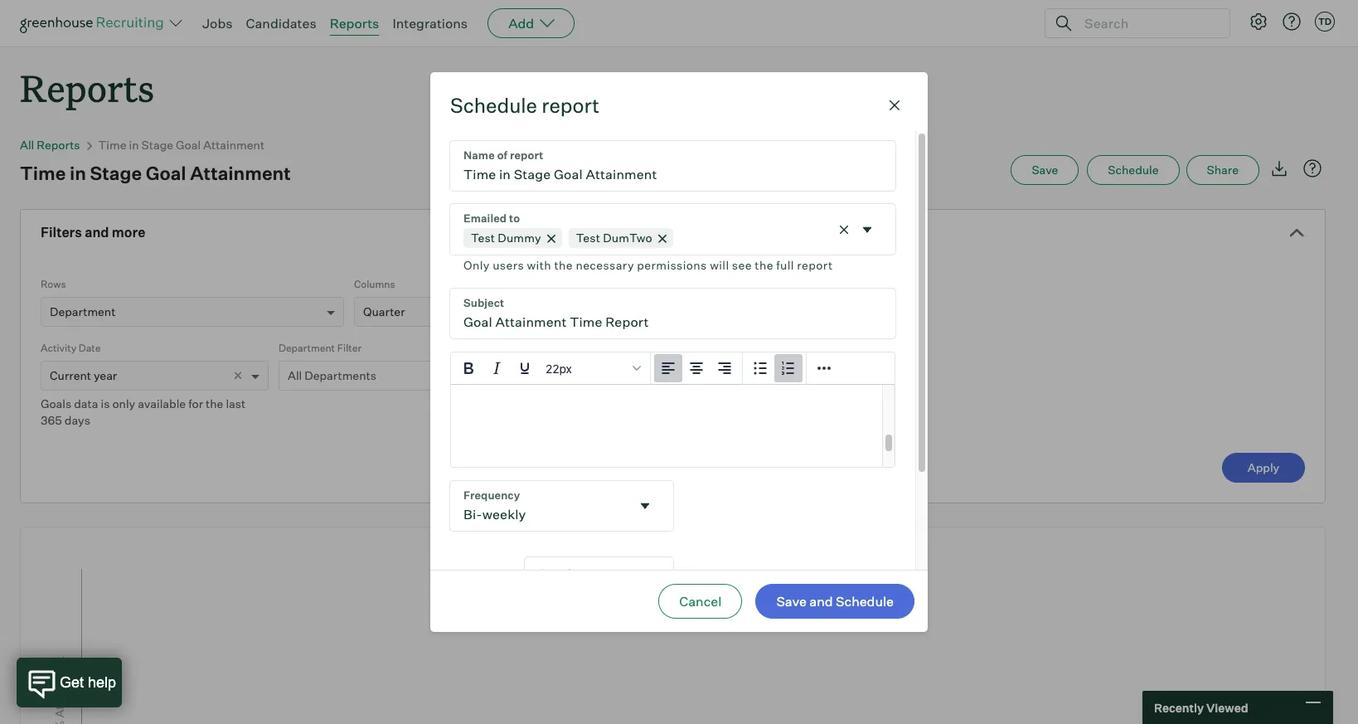 Task type: vqa. For each thing, say whether or not it's contained in the screenshot.
1:20
no



Task type: describe. For each thing, give the bounding box(es) containing it.
departments
[[305, 368, 377, 383]]

0 vertical spatial stage
[[141, 138, 173, 152]]

close modal icon image
[[885, 96, 905, 116]]

the inside goals data is only available for the last 365 days
[[206, 397, 223, 411]]

goals
[[41, 397, 72, 411]]

all departments
[[288, 368, 377, 383]]

save for save
[[1032, 163, 1059, 177]]

dummy
[[498, 231, 541, 245]]

quarter option
[[363, 305, 405, 319]]

1 horizontal spatial in
[[129, 138, 139, 152]]

quarter
[[363, 305, 405, 319]]

rows
[[41, 278, 66, 290]]

and for save
[[810, 593, 833, 609]]

1 vertical spatial goal
[[146, 162, 186, 184]]

1 vertical spatial attainment
[[190, 162, 291, 184]]

necessary
[[576, 258, 635, 272]]

1 horizontal spatial the
[[554, 258, 573, 272]]

td button
[[1316, 12, 1336, 32]]

share
[[1207, 163, 1239, 177]]

current
[[50, 368, 91, 383]]

0 vertical spatial reports
[[330, 15, 379, 32]]

1 toolbar from the left
[[651, 353, 743, 385]]

time in stage goal attainment link
[[98, 138, 265, 152]]

1 vertical spatial reports
[[20, 63, 154, 112]]

add button
[[488, 8, 575, 38]]

goals data is only available for the last 365 days
[[41, 397, 246, 427]]

test for test dummy
[[471, 231, 495, 245]]

configure image
[[1249, 12, 1269, 32]]

download image
[[1270, 159, 1290, 178]]

see
[[732, 258, 752, 272]]

2 horizontal spatial the
[[755, 258, 774, 272]]

save and schedule this report to revisit it! element
[[1012, 155, 1088, 185]]

only users with the necessary permissions will see the full report
[[464, 258, 833, 272]]

test dumtwo
[[576, 231, 653, 245]]

1 toggle flyout image from the top
[[637, 498, 653, 514]]

0 horizontal spatial report
[[542, 93, 600, 118]]

current year
[[50, 368, 117, 383]]

1 horizontal spatial report
[[797, 258, 833, 272]]

only
[[112, 397, 135, 411]]

viewed
[[1207, 701, 1249, 715]]

candidates
[[246, 15, 317, 32]]

full
[[777, 258, 795, 272]]

integrations link
[[393, 15, 468, 32]]

every
[[450, 568, 481, 581]]

Every other text field
[[525, 558, 630, 591]]

cancel button
[[659, 584, 743, 619]]

current year option
[[50, 368, 117, 383]]

22px group
[[451, 353, 895, 385]]

schedule report
[[450, 93, 600, 118]]

and for filters
[[85, 224, 109, 241]]

save for save and schedule
[[777, 593, 807, 609]]

td
[[1319, 16, 1332, 27]]

recently viewed
[[1155, 701, 1249, 715]]

none field every other
[[525, 558, 673, 591]]

xychart image
[[41, 528, 1306, 724]]

for
[[188, 397, 203, 411]]

activity date
[[41, 342, 101, 354]]

last
[[226, 397, 246, 411]]

date
[[79, 342, 101, 354]]

available
[[138, 397, 186, 411]]

candidates link
[[246, 15, 317, 32]]

td button
[[1312, 8, 1339, 35]]

is
[[101, 397, 110, 411]]

1 vertical spatial stage
[[90, 162, 142, 184]]

filters
[[41, 224, 82, 241]]

faq image
[[1303, 159, 1323, 178]]



Task type: locate. For each thing, give the bounding box(es) containing it.
0 horizontal spatial schedule
[[450, 93, 538, 118]]

toggle flyout image right every other text field
[[637, 566, 653, 582]]

filter
[[337, 342, 362, 354]]

clear selection image
[[836, 221, 853, 238]]

None text field
[[450, 289, 896, 339], [450, 481, 630, 531], [450, 289, 896, 339], [450, 481, 630, 531]]

apply button
[[1223, 453, 1306, 483]]

permissions
[[637, 258, 707, 272]]

1 vertical spatial schedule
[[1108, 163, 1159, 177]]

0 horizontal spatial time
[[20, 162, 66, 184]]

0 vertical spatial schedule
[[450, 93, 538, 118]]

1 vertical spatial time
[[20, 162, 66, 184]]

None field
[[450, 204, 896, 276], [450, 481, 673, 531], [525, 558, 673, 591], [450, 204, 896, 276], [450, 481, 673, 531]]

1 vertical spatial all
[[288, 368, 302, 383]]

test
[[471, 231, 495, 245], [576, 231, 601, 245]]

0 vertical spatial goal
[[176, 138, 201, 152]]

1 vertical spatial department
[[279, 342, 335, 354]]

2 horizontal spatial schedule
[[1108, 163, 1159, 177]]

schedule button
[[1088, 155, 1180, 185]]

dumtwo
[[603, 231, 653, 245]]

1 horizontal spatial and
[[810, 593, 833, 609]]

the
[[554, 258, 573, 272], [755, 258, 774, 272], [206, 397, 223, 411]]

0 horizontal spatial department
[[50, 305, 116, 319]]

0 vertical spatial time in stage goal attainment
[[98, 138, 265, 152]]

department
[[50, 305, 116, 319], [279, 342, 335, 354]]

schedule for schedule
[[1108, 163, 1159, 177]]

save button
[[1012, 155, 1079, 185]]

filters and more
[[41, 224, 145, 241]]

1 horizontal spatial department
[[279, 342, 335, 354]]

test up necessary at the left top of page
[[576, 231, 601, 245]]

2 toolbar from the left
[[743, 353, 807, 385]]

save
[[1032, 163, 1059, 177], [777, 593, 807, 609]]

save and schedule
[[777, 593, 894, 609]]

0 horizontal spatial all
[[20, 138, 34, 152]]

jobs
[[202, 15, 233, 32]]

department for department
[[50, 305, 116, 319]]

department up all departments
[[279, 342, 335, 354]]

schedule
[[450, 93, 538, 118], [1108, 163, 1159, 177], [836, 593, 894, 609]]

goal
[[176, 138, 201, 152], [146, 162, 186, 184]]

share button
[[1187, 155, 1260, 185]]

1 test from the left
[[471, 231, 495, 245]]

all reports
[[20, 138, 80, 152]]

time
[[98, 138, 127, 152], [20, 162, 66, 184]]

all for all reports
[[20, 138, 34, 152]]

1 horizontal spatial save
[[1032, 163, 1059, 177]]

0 vertical spatial department
[[50, 305, 116, 319]]

greenhouse recruiting image
[[20, 13, 169, 33]]

all for all departments
[[288, 368, 302, 383]]

other
[[483, 568, 512, 581]]

all reports link
[[20, 138, 80, 152]]

test for test dumtwo
[[576, 231, 601, 245]]

2 test from the left
[[576, 231, 601, 245]]

apply
[[1248, 461, 1280, 475]]

22px
[[546, 361, 572, 376]]

schedule for schedule report
[[450, 93, 538, 118]]

1 vertical spatial save
[[777, 593, 807, 609]]

will
[[710, 258, 730, 272]]

activity
[[41, 342, 76, 354]]

time right all reports
[[98, 138, 127, 152]]

0 vertical spatial time
[[98, 138, 127, 152]]

cancel
[[680, 593, 722, 609]]

1 vertical spatial and
[[810, 593, 833, 609]]

×
[[233, 366, 243, 384]]

0 horizontal spatial and
[[85, 224, 109, 241]]

attainment
[[203, 138, 265, 152], [190, 162, 291, 184]]

reports
[[330, 15, 379, 32], [20, 63, 154, 112], [37, 138, 80, 152]]

department for department filter
[[279, 342, 335, 354]]

report
[[542, 93, 600, 118], [797, 258, 833, 272]]

department option
[[50, 305, 116, 319]]

2 vertical spatial schedule
[[836, 593, 894, 609]]

toggle flyout image
[[859, 221, 876, 238]]

Search text field
[[1081, 11, 1215, 35]]

with
[[527, 258, 552, 272]]

2 toggle flyout image from the top
[[637, 566, 653, 582]]

recently
[[1155, 701, 1204, 715]]

schedule inside schedule button
[[1108, 163, 1159, 177]]

schedule inside save and schedule button
[[836, 593, 894, 609]]

365
[[41, 413, 62, 427]]

the right for
[[206, 397, 223, 411]]

1 vertical spatial toggle flyout image
[[637, 566, 653, 582]]

0 vertical spatial all
[[20, 138, 34, 152]]

toolbar
[[651, 353, 743, 385], [743, 353, 807, 385]]

0 vertical spatial in
[[129, 138, 139, 152]]

22px button
[[539, 354, 647, 383]]

test up only
[[471, 231, 495, 245]]

the left full
[[755, 258, 774, 272]]

data
[[74, 397, 98, 411]]

only
[[464, 258, 490, 272]]

1 horizontal spatial test
[[576, 231, 601, 245]]

in
[[129, 138, 139, 152], [70, 162, 86, 184]]

0 horizontal spatial save
[[777, 593, 807, 609]]

integrations
[[393, 15, 468, 32]]

add
[[509, 15, 534, 32]]

1 vertical spatial time in stage goal attainment
[[20, 162, 291, 184]]

2 vertical spatial reports
[[37, 138, 80, 152]]

stage
[[141, 138, 173, 152], [90, 162, 142, 184]]

year
[[94, 368, 117, 383]]

None text field
[[450, 141, 896, 191]]

reports link
[[330, 15, 379, 32]]

all
[[20, 138, 34, 152], [288, 368, 302, 383]]

days
[[65, 413, 90, 427]]

toggle flyout image inside every other field
[[637, 566, 653, 582]]

0 vertical spatial and
[[85, 224, 109, 241]]

every other
[[450, 568, 512, 581]]

0 horizontal spatial the
[[206, 397, 223, 411]]

1 vertical spatial report
[[797, 258, 833, 272]]

the right with
[[554, 258, 573, 272]]

0 vertical spatial attainment
[[203, 138, 265, 152]]

1 horizontal spatial schedule
[[836, 593, 894, 609]]

0 horizontal spatial test
[[471, 231, 495, 245]]

0 vertical spatial report
[[542, 93, 600, 118]]

1 horizontal spatial all
[[288, 368, 302, 383]]

0 vertical spatial toggle flyout image
[[637, 498, 653, 514]]

toggle flyout image
[[637, 498, 653, 514], [637, 566, 653, 582]]

users
[[493, 258, 524, 272]]

time down all reports 'link'
[[20, 162, 66, 184]]

jobs link
[[202, 15, 233, 32]]

and inside button
[[810, 593, 833, 609]]

and
[[85, 224, 109, 241], [810, 593, 833, 609]]

22px toolbar
[[451, 353, 651, 385]]

department up date on the top left of the page
[[50, 305, 116, 319]]

time in stage goal attainment
[[98, 138, 265, 152], [20, 162, 291, 184]]

1 vertical spatial in
[[70, 162, 86, 184]]

0 vertical spatial save
[[1032, 163, 1059, 177]]

toggle flyout image up every other field
[[637, 498, 653, 514]]

0 horizontal spatial in
[[70, 162, 86, 184]]

department filter
[[279, 342, 362, 354]]

save and schedule button
[[756, 584, 915, 619]]

1 horizontal spatial time
[[98, 138, 127, 152]]

test dummy
[[471, 231, 541, 245]]

more
[[112, 224, 145, 241]]

columns
[[354, 278, 395, 290]]



